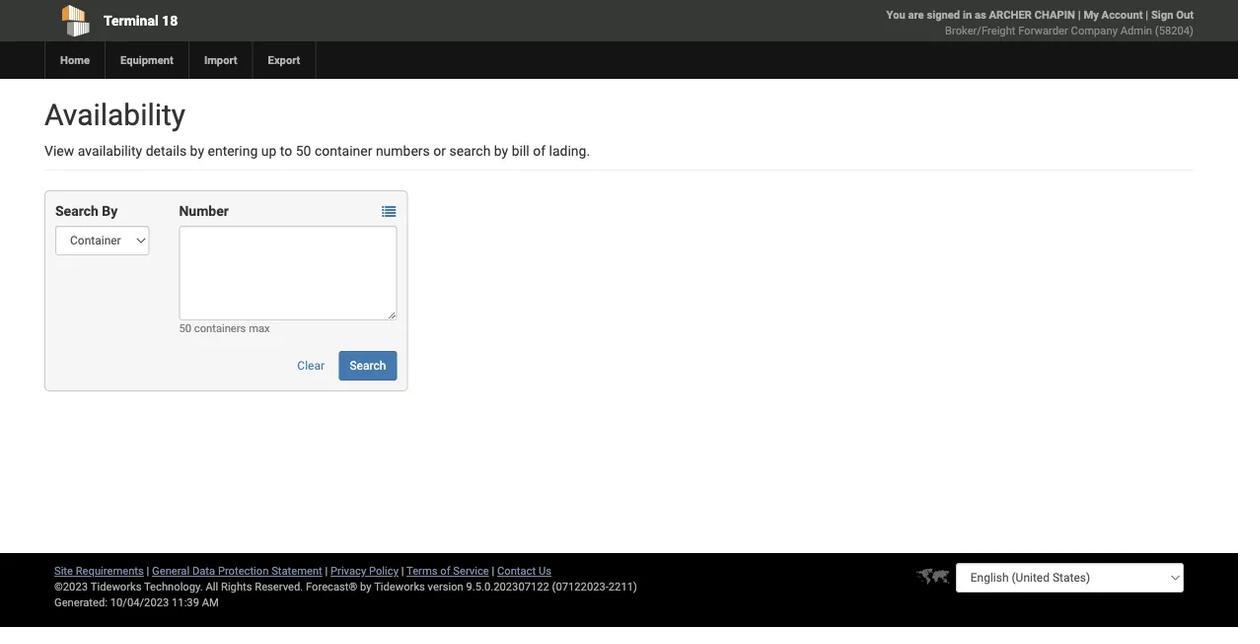 Task type: describe. For each thing, give the bounding box(es) containing it.
data
[[192, 565, 215, 578]]

| left sign
[[1146, 8, 1149, 21]]

search
[[449, 143, 491, 159]]

search by
[[55, 203, 118, 219]]

2 horizontal spatial by
[[494, 143, 508, 159]]

out
[[1176, 8, 1194, 21]]

site
[[54, 565, 73, 578]]

availability
[[44, 97, 186, 132]]

search for search by
[[55, 203, 98, 219]]

equipment
[[120, 54, 174, 67]]

reserved.
[[255, 581, 303, 593]]

policy
[[369, 565, 399, 578]]

by inside site requirements | general data protection statement | privacy policy | terms of service | contact us ©2023 tideworks technology. all rights reserved. forecast® by tideworks version 9.5.0.202307122 (07122023-2211) generated: 10/04/2023 11:39 am
[[360, 581, 372, 593]]

company
[[1071, 24, 1118, 37]]

2211)
[[609, 581, 637, 593]]

terms
[[407, 565, 438, 578]]

archer
[[989, 8, 1032, 21]]

max
[[249, 322, 270, 335]]

import
[[204, 54, 237, 67]]

admin
[[1121, 24, 1153, 37]]

11:39
[[172, 596, 199, 609]]

availability
[[78, 143, 142, 159]]

chapin
[[1035, 8, 1075, 21]]

clear button
[[286, 351, 335, 381]]

site requirements link
[[54, 565, 144, 578]]

terminal 18
[[104, 12, 178, 29]]

Number text field
[[179, 226, 397, 321]]

by
[[102, 203, 118, 219]]

of inside site requirements | general data protection statement | privacy policy | terms of service | contact us ©2023 tideworks technology. all rights reserved. forecast® by tideworks version 9.5.0.202307122 (07122023-2211) generated: 10/04/2023 11:39 am
[[440, 565, 450, 578]]

general data protection statement link
[[152, 565, 322, 578]]

forecast®
[[306, 581, 357, 593]]

0 vertical spatial 50
[[296, 143, 311, 159]]

in
[[963, 8, 972, 21]]

general
[[152, 565, 190, 578]]

technology.
[[144, 581, 203, 593]]

broker/freight
[[945, 24, 1016, 37]]

up
[[261, 143, 277, 159]]

view availability details by entering up to 50 container numbers or search by bill of lading.
[[44, 143, 590, 159]]

clear
[[297, 359, 325, 373]]

account
[[1102, 8, 1143, 21]]

privacy policy link
[[331, 565, 399, 578]]

| left the my at the right of page
[[1078, 8, 1081, 21]]

(07122023-
[[552, 581, 609, 593]]

sign
[[1151, 8, 1174, 21]]

service
[[453, 565, 489, 578]]

contact us link
[[497, 565, 552, 578]]

terms of service link
[[407, 565, 489, 578]]

numbers
[[376, 143, 430, 159]]

| left general
[[147, 565, 149, 578]]

containers
[[194, 322, 246, 335]]

signed
[[927, 8, 960, 21]]

you
[[887, 8, 906, 21]]

generated:
[[54, 596, 108, 609]]

privacy
[[331, 565, 366, 578]]

10/04/2023
[[110, 596, 169, 609]]

site requirements | general data protection statement | privacy policy | terms of service | contact us ©2023 tideworks technology. all rights reserved. forecast® by tideworks version 9.5.0.202307122 (07122023-2211) generated: 10/04/2023 11:39 am
[[54, 565, 637, 609]]

tideworks
[[374, 581, 425, 593]]

container
[[315, 143, 372, 159]]

terminal
[[104, 12, 158, 29]]

version
[[428, 581, 463, 593]]



Task type: locate. For each thing, give the bounding box(es) containing it.
search right clear
[[350, 359, 386, 373]]

are
[[908, 8, 924, 21]]

view
[[44, 143, 74, 159]]

search for search
[[350, 359, 386, 373]]

50 right the to
[[296, 143, 311, 159]]

as
[[975, 8, 986, 21]]

of right bill
[[533, 143, 546, 159]]

of
[[533, 143, 546, 159], [440, 565, 450, 578]]

sign out link
[[1151, 8, 1194, 21]]

|
[[1078, 8, 1081, 21], [1146, 8, 1149, 21], [147, 565, 149, 578], [325, 565, 328, 578], [401, 565, 404, 578], [492, 565, 495, 578]]

protection
[[218, 565, 269, 578]]

home
[[60, 54, 90, 67]]

| up the forecast®
[[325, 565, 328, 578]]

requirements
[[76, 565, 144, 578]]

export
[[268, 54, 300, 67]]

bill
[[512, 143, 530, 159]]

©2023 tideworks
[[54, 581, 142, 593]]

0 horizontal spatial by
[[190, 143, 204, 159]]

entering
[[208, 143, 258, 159]]

0 horizontal spatial 50
[[179, 322, 191, 335]]

home link
[[44, 41, 105, 79]]

or
[[433, 143, 446, 159]]

0 vertical spatial search
[[55, 203, 98, 219]]

forwarder
[[1018, 24, 1068, 37]]

(58204)
[[1155, 24, 1194, 37]]

export link
[[252, 41, 315, 79]]

1 horizontal spatial by
[[360, 581, 372, 593]]

0 vertical spatial of
[[533, 143, 546, 159]]

search button
[[339, 351, 397, 381]]

1 horizontal spatial of
[[533, 143, 546, 159]]

equipment link
[[105, 41, 188, 79]]

1 horizontal spatial search
[[350, 359, 386, 373]]

50
[[296, 143, 311, 159], [179, 322, 191, 335]]

search left by
[[55, 203, 98, 219]]

lading.
[[549, 143, 590, 159]]

my account link
[[1084, 8, 1143, 21]]

number
[[179, 203, 229, 219]]

1 horizontal spatial 50
[[296, 143, 311, 159]]

search inside button
[[350, 359, 386, 373]]

18
[[162, 12, 178, 29]]

all
[[206, 581, 218, 593]]

1 vertical spatial search
[[350, 359, 386, 373]]

statement
[[272, 565, 322, 578]]

9.5.0.202307122
[[466, 581, 549, 593]]

show list image
[[382, 205, 396, 219]]

to
[[280, 143, 292, 159]]

details
[[146, 143, 187, 159]]

0 horizontal spatial of
[[440, 565, 450, 578]]

of up version
[[440, 565, 450, 578]]

my
[[1084, 8, 1099, 21]]

search
[[55, 203, 98, 219], [350, 359, 386, 373]]

contact
[[497, 565, 536, 578]]

by left bill
[[494, 143, 508, 159]]

| up tideworks
[[401, 565, 404, 578]]

you are signed in as archer chapin | my account | sign out broker/freight forwarder company admin (58204)
[[887, 8, 1194, 37]]

by
[[190, 143, 204, 159], [494, 143, 508, 159], [360, 581, 372, 593]]

1 vertical spatial of
[[440, 565, 450, 578]]

am
[[202, 596, 219, 609]]

us
[[539, 565, 552, 578]]

terminal 18 link
[[44, 0, 506, 41]]

0 horizontal spatial search
[[55, 203, 98, 219]]

50 containers max
[[179, 322, 270, 335]]

1 vertical spatial 50
[[179, 322, 191, 335]]

rights
[[221, 581, 252, 593]]

import link
[[188, 41, 252, 79]]

by right details
[[190, 143, 204, 159]]

50 left "containers"
[[179, 322, 191, 335]]

| up 9.5.0.202307122
[[492, 565, 495, 578]]

by down privacy policy link
[[360, 581, 372, 593]]



Task type: vqa. For each thing, say whether or not it's contained in the screenshot.
containers
yes



